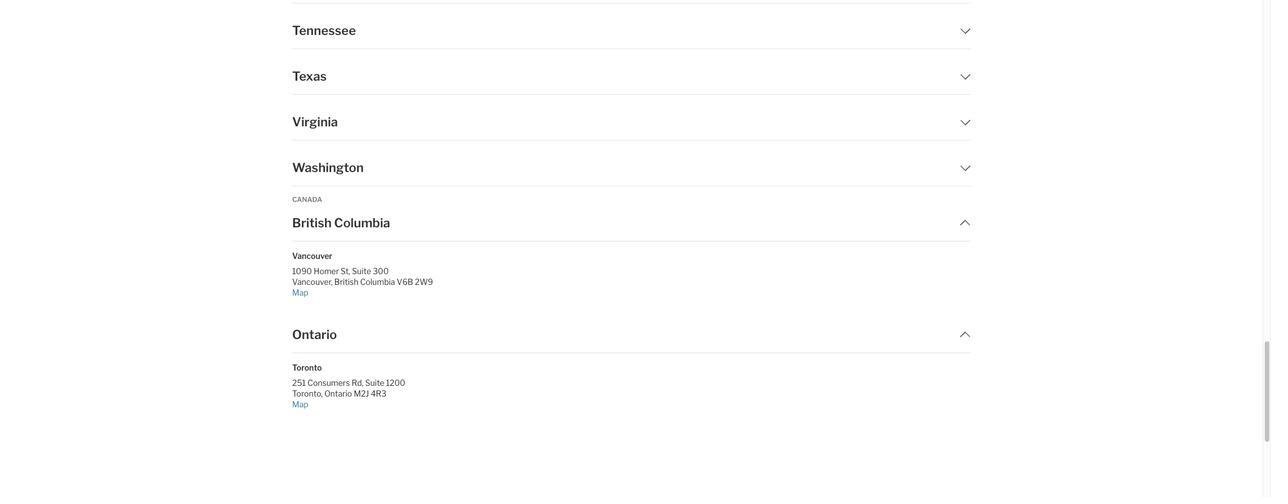 Task type: locate. For each thing, give the bounding box(es) containing it.
british down st,
[[334, 278, 358, 287]]

1 horizontal spatial british
[[334, 278, 358, 287]]

washington
[[292, 161, 364, 175]]

columbia
[[334, 216, 390, 230], [360, 278, 395, 287]]

british down canada
[[292, 216, 332, 230]]

suite right st,
[[352, 267, 371, 276]]

map
[[292, 288, 308, 298], [292, 400, 308, 410]]

suite inside 251 consumers rd, suite 1200 toronto, ontario m2j 4r3 map
[[365, 379, 384, 388]]

1 vertical spatial suite
[[365, 379, 384, 388]]

1 vertical spatial ontario
[[324, 389, 352, 399]]

2 map link from the top
[[292, 400, 448, 411]]

0 vertical spatial suite
[[352, 267, 371, 276]]

1 vertical spatial map
[[292, 400, 308, 410]]

toronto,
[[292, 389, 323, 399]]

m2j
[[354, 389, 369, 399]]

columbia inside 1090 homer st, suite 300 vancouver, british columbia v6b 2w9 map
[[360, 278, 395, 287]]

251
[[292, 379, 306, 388]]

map down "vancouver,"
[[292, 288, 308, 298]]

1 vertical spatial british
[[334, 278, 358, 287]]

map link
[[292, 288, 448, 299], [292, 400, 448, 411]]

suite
[[352, 267, 371, 276], [365, 379, 384, 388]]

1 vertical spatial map link
[[292, 400, 448, 411]]

british inside 1090 homer st, suite 300 vancouver, british columbia v6b 2w9 map
[[334, 278, 358, 287]]

map inside 1090 homer st, suite 300 vancouver, british columbia v6b 2w9 map
[[292, 288, 308, 298]]

suite inside 1090 homer st, suite 300 vancouver, british columbia v6b 2w9 map
[[352, 267, 371, 276]]

251 consumers rd, suite 1200 toronto, ontario m2j 4r3 map
[[292, 379, 405, 410]]

columbia up st,
[[334, 216, 390, 230]]

british
[[292, 216, 332, 230], [334, 278, 358, 287]]

map link for ontario
[[292, 400, 448, 411]]

1 map from the top
[[292, 288, 308, 298]]

columbia down 300
[[360, 278, 395, 287]]

map link down 4r3
[[292, 400, 448, 411]]

300
[[373, 267, 389, 276]]

ontario
[[292, 328, 337, 342], [324, 389, 352, 399]]

map link down 300
[[292, 288, 448, 299]]

suite up 4r3
[[365, 379, 384, 388]]

1 map link from the top
[[292, 288, 448, 299]]

0 vertical spatial map link
[[292, 288, 448, 299]]

2 map from the top
[[292, 400, 308, 410]]

rd,
[[352, 379, 364, 388]]

0 vertical spatial columbia
[[334, 216, 390, 230]]

0 vertical spatial british
[[292, 216, 332, 230]]

map down toronto,
[[292, 400, 308, 410]]

texas
[[292, 69, 327, 84]]

v6b
[[397, 278, 413, 287]]

1 vertical spatial columbia
[[360, 278, 395, 287]]

ontario up toronto
[[292, 328, 337, 342]]

british columbia
[[292, 216, 390, 230]]

0 vertical spatial map
[[292, 288, 308, 298]]

1200
[[386, 379, 405, 388]]

ontario down consumers
[[324, 389, 352, 399]]

0 vertical spatial ontario
[[292, 328, 337, 342]]



Task type: describe. For each thing, give the bounding box(es) containing it.
st,
[[341, 267, 350, 276]]

consumers
[[307, 379, 350, 388]]

vancouver
[[292, 251, 332, 261]]

tennessee
[[292, 23, 356, 38]]

0 horizontal spatial british
[[292, 216, 332, 230]]

map inside 251 consumers rd, suite 1200 toronto, ontario m2j 4r3 map
[[292, 400, 308, 410]]

virginia
[[292, 115, 338, 129]]

1090 homer st, suite 300 vancouver, british columbia v6b 2w9 map
[[292, 267, 433, 298]]

2w9
[[415, 278, 433, 287]]

vancouver,
[[292, 278, 333, 287]]

suite for british columbia
[[352, 267, 371, 276]]

4r3
[[371, 389, 386, 399]]

1090
[[292, 267, 312, 276]]

toronto
[[292, 363, 322, 373]]

homer
[[314, 267, 339, 276]]

map link for british columbia
[[292, 288, 448, 299]]

canada
[[292, 196, 322, 204]]

ontario inside 251 consumers rd, suite 1200 toronto, ontario m2j 4r3 map
[[324, 389, 352, 399]]

suite for ontario
[[365, 379, 384, 388]]



Task type: vqa. For each thing, say whether or not it's contained in the screenshot.
the rightmost 'British'
yes



